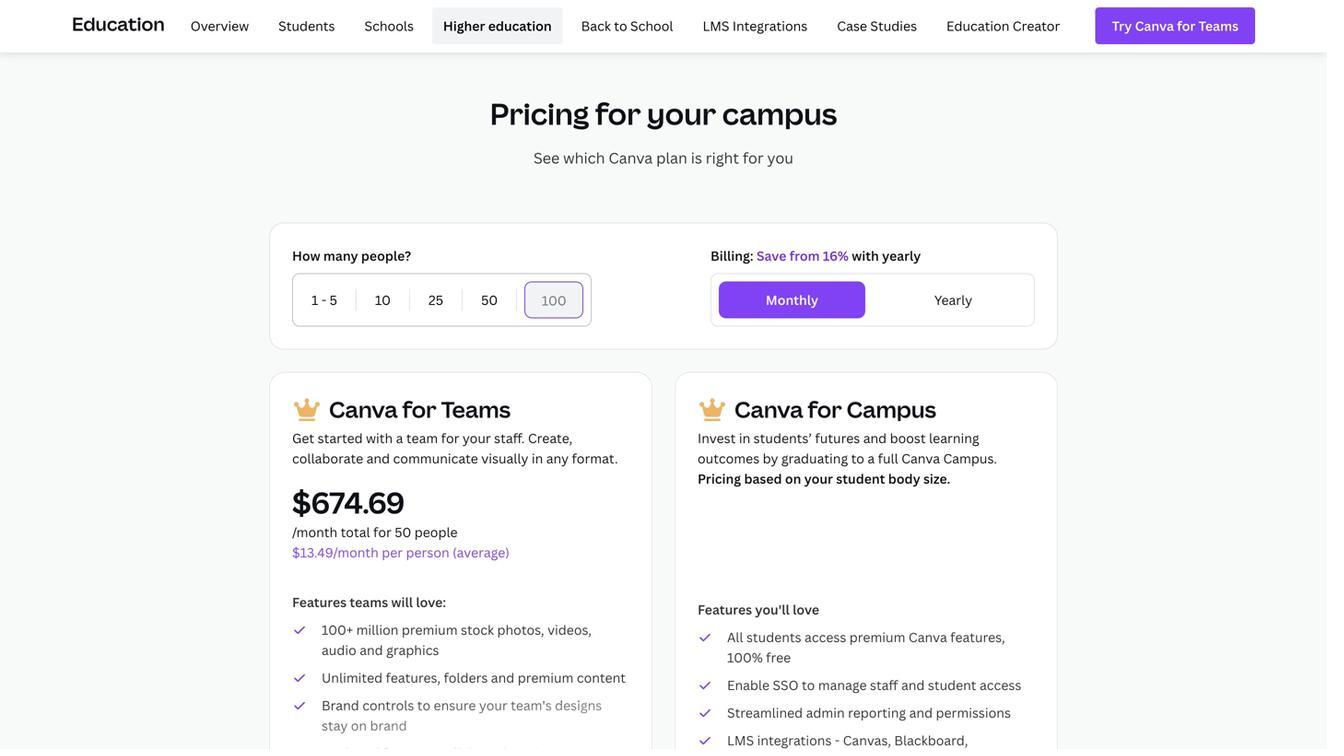 Task type: describe. For each thing, give the bounding box(es) containing it.
higher education
[[443, 17, 552, 34]]

education element
[[72, 0, 1256, 52]]

higher
[[443, 17, 485, 34]]

back to school link
[[570, 7, 685, 44]]

higher education link
[[432, 7, 563, 44]]

back to school
[[581, 17, 673, 34]]

to
[[614, 17, 628, 34]]

education creator
[[947, 17, 1061, 34]]

schools
[[365, 17, 414, 34]]

which
[[563, 148, 605, 168]]

you
[[768, 148, 794, 168]]

see
[[534, 148, 560, 168]]

students link
[[268, 7, 346, 44]]

pricing for your campus
[[490, 94, 838, 134]]

creator
[[1013, 17, 1061, 34]]

education
[[488, 17, 552, 34]]

school
[[631, 17, 673, 34]]



Task type: vqa. For each thing, say whether or not it's contained in the screenshot.
Magic inside button
no



Task type: locate. For each thing, give the bounding box(es) containing it.
lms
[[703, 17, 730, 34]]

1 horizontal spatial for
[[743, 148, 764, 168]]

for
[[595, 94, 641, 134], [743, 148, 764, 168]]

education for education
[[72, 11, 165, 36]]

back
[[581, 17, 611, 34]]

menu bar containing overview
[[172, 7, 1072, 44]]

your
[[647, 94, 717, 134]]

case studies
[[837, 17, 917, 34]]

studies
[[871, 17, 917, 34]]

case studies link
[[826, 7, 928, 44]]

pricing
[[490, 94, 589, 134]]

overview
[[191, 17, 249, 34]]

education for education creator
[[947, 17, 1010, 34]]

canva
[[609, 148, 653, 168]]

overview link
[[180, 7, 260, 44]]

plan
[[657, 148, 688, 168]]

right
[[706, 148, 739, 168]]

education creator link
[[936, 7, 1072, 44]]

1 horizontal spatial education
[[947, 17, 1010, 34]]

education inside education creator link
[[947, 17, 1010, 34]]

1 vertical spatial for
[[743, 148, 764, 168]]

education
[[72, 11, 165, 36], [947, 17, 1010, 34]]

integrations
[[733, 17, 808, 34]]

lms integrations link
[[692, 7, 819, 44]]

schools link
[[354, 7, 425, 44]]

for up canva
[[595, 94, 641, 134]]

0 horizontal spatial for
[[595, 94, 641, 134]]

menu bar
[[172, 7, 1072, 44]]

campus
[[723, 94, 838, 134]]

0 horizontal spatial education
[[72, 11, 165, 36]]

menu bar inside education element
[[172, 7, 1072, 44]]

for left 'you'
[[743, 148, 764, 168]]

0 vertical spatial for
[[595, 94, 641, 134]]

lms integrations
[[703, 17, 808, 34]]

see which canva plan is right for you
[[534, 148, 794, 168]]

is
[[691, 148, 702, 168]]

case
[[837, 17, 868, 34]]

students
[[279, 17, 335, 34]]



